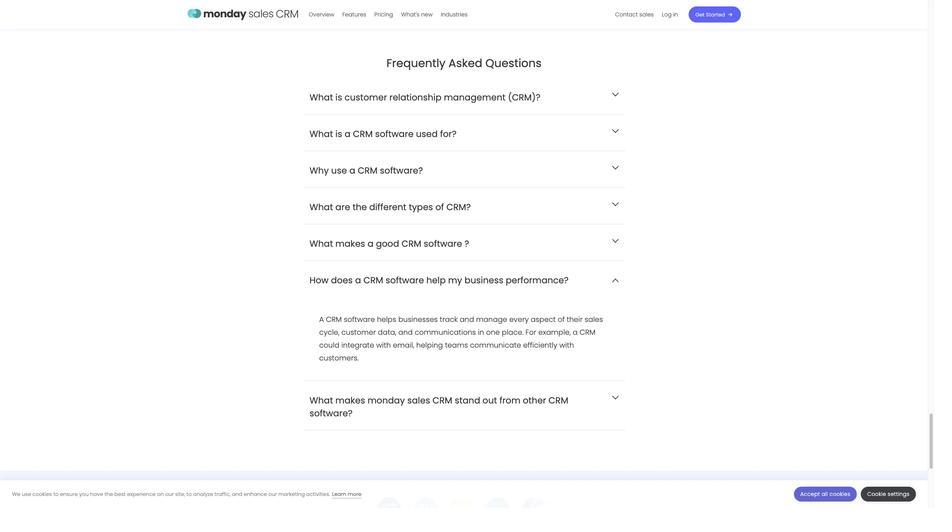 Task type: vqa. For each thing, say whether or not it's contained in the screenshot.
Marketing Manage all your marketing and creative initiatives in one place
no



Task type: describe. For each thing, give the bounding box(es) containing it.
asked
[[449, 55, 482, 71]]

﻿what is a crm software used for?
[[310, 128, 457, 140]]

traffic,
[[215, 491, 231, 498]]

the inside dropdown button
[[353, 201, 367, 213]]

use for ﻿why
[[331, 164, 347, 177]]

﻿what for ﻿what are the different types of crm?
[[310, 201, 333, 213]]

pricing link
[[370, 8, 397, 21]]

what's new link
[[397, 8, 437, 21]]

could
[[319, 340, 339, 350]]

different
[[369, 201, 406, 213]]

a
[[319, 314, 324, 324]]

﻿what for ﻿what is a crm software used for?
[[310, 128, 333, 140]]

my
[[448, 274, 462, 287]]

used
[[416, 128, 438, 140]]

teams
[[445, 340, 468, 350]]

﻿what makes a good crm software ? button
[[303, 224, 625, 261]]

what makes monday sales crm stand out from other crm software? button
[[303, 381, 625, 430]]

cycle,
[[319, 327, 339, 337]]

makes for what
[[335, 394, 365, 407]]

overview link
[[305, 8, 338, 21]]

get started button
[[689, 6, 741, 23]]

software? inside what makes monday sales crm stand out from other crm software?
[[310, 407, 353, 420]]

logos image
[[377, 497, 551, 509]]

all
[[822, 491, 828, 498]]

makes for ﻿what
[[335, 238, 365, 250]]

customer inside a crm software helps businesses track and manage every aspect of their sales cycle, customer data, and communications in one place. for example, a crm could integrate with email, helping teams communicate efficiently with customers.
[[341, 327, 376, 337]]

﻿how
[[310, 274, 329, 287]]

dialog containing we use cookies to ensure you have the best experience on our site, to analyze traffic, and enhance our marketing activities.
[[0, 481, 928, 509]]

features
[[342, 10, 366, 18]]

integrate
[[341, 340, 374, 350]]

experience
[[127, 491, 156, 498]]

communicate
[[470, 340, 521, 350]]

are
[[335, 201, 350, 213]]

features link
[[338, 8, 370, 21]]

management
[[444, 91, 506, 104]]

in inside list
[[673, 10, 678, 18]]

industries link
[[437, 8, 472, 21]]

use for we
[[22, 491, 31, 498]]

track
[[440, 314, 458, 324]]

log in link
[[658, 8, 682, 21]]

sales inside what makes monday sales crm stand out from other crm software?
[[407, 394, 430, 407]]

overview
[[309, 10, 334, 18]]

for
[[526, 327, 536, 337]]

crm inside ﻿what makes a good crm software ? dropdown button
[[402, 238, 421, 250]]

(crm)?
[[508, 91, 540, 104]]

cookie
[[867, 491, 886, 498]]

a for use
[[349, 164, 355, 177]]

what for what makes monday sales crm stand out from other crm software?
[[310, 394, 333, 407]]

software? inside "dropdown button"
[[380, 164, 423, 177]]

﻿how does a crm software help my business performance? button
[[303, 261, 625, 297]]

2 our from the left
[[268, 491, 277, 498]]

learn more link
[[332, 491, 362, 499]]

customers.
[[319, 353, 359, 363]]

frequently asked questions
[[387, 55, 542, 71]]

crm?
[[446, 201, 471, 213]]

other
[[523, 394, 546, 407]]

monday
[[368, 394, 405, 407]]

one
[[486, 327, 500, 337]]

ensure
[[60, 491, 78, 498]]

data,
[[378, 327, 396, 337]]

1 our from the left
[[165, 491, 174, 498]]

example,
[[538, 327, 571, 337]]

learn
[[332, 491, 346, 498]]

contact sales
[[615, 10, 654, 18]]

relationship
[[389, 91, 442, 104]]

what for what is customer relationship management (crm)?
[[310, 91, 333, 104]]

cookie settings
[[867, 491, 910, 498]]

businesses
[[398, 314, 438, 324]]

marketing
[[278, 491, 305, 498]]

new
[[421, 10, 433, 18]]

monday.com crm and sales image
[[187, 5, 298, 22]]

you
[[79, 491, 89, 498]]

crm left stand
[[433, 394, 452, 407]]

site,
[[175, 491, 185, 498]]

from
[[500, 394, 521, 407]]

software inside a crm software helps businesses track and manage every aspect of their sales cycle, customer data, and communications in one place. for example, a crm could integrate with email, helping teams communicate efficiently with customers.
[[344, 314, 375, 324]]

crm right a at left bottom
[[326, 314, 342, 324]]

﻿why use a crm software? button
[[303, 151, 625, 187]]

contact sales button
[[611, 8, 658, 21]]

helping
[[416, 340, 443, 350]]

cookie settings button
[[861, 487, 916, 502]]

what makes monday sales crm stand out from other crm software?
[[310, 394, 568, 420]]

log
[[662, 10, 672, 18]]

accept all cookies button
[[794, 487, 857, 502]]

?
[[465, 238, 469, 250]]

aspect
[[531, 314, 556, 324]]

industries
[[441, 10, 468, 18]]

frequently
[[387, 55, 446, 71]]

a inside a crm software helps businesses track and manage every aspect of their sales cycle, customer data, and communications in one place. for example, a crm could integrate with email, helping teams communicate efficiently with customers.
[[573, 327, 578, 337]]

﻿why use a crm software?
[[310, 164, 423, 177]]

does
[[331, 274, 353, 287]]

place.
[[502, 327, 524, 337]]

sales inside the contact sales button
[[639, 10, 654, 18]]

a crm software helps businesses track and manage every aspect of their sales cycle, customer data, and communications in one place. for example, a crm could integrate with email, helping teams communicate efficiently with customers.
[[319, 314, 603, 363]]

helps
[[377, 314, 396, 324]]

get started
[[695, 11, 725, 18]]

﻿what makes a good crm software ?
[[310, 238, 469, 250]]



Task type: locate. For each thing, give the bounding box(es) containing it.
their
[[567, 314, 583, 324]]

0 horizontal spatial use
[[22, 491, 31, 498]]

1 horizontal spatial software?
[[380, 164, 423, 177]]

dialog
[[0, 481, 928, 509]]

accept
[[800, 491, 820, 498]]

of inside dropdown button
[[435, 201, 444, 213]]

on
[[157, 491, 164, 498]]

makes
[[335, 238, 365, 250], [335, 394, 365, 407]]

1 horizontal spatial use
[[331, 164, 347, 177]]

0 vertical spatial is
[[335, 91, 342, 104]]

0 vertical spatial and
[[460, 314, 474, 324]]

0 vertical spatial customer
[[345, 91, 387, 104]]

0 horizontal spatial our
[[165, 491, 174, 498]]

performance?
[[506, 274, 569, 287]]

makes left good
[[335, 238, 365, 250]]

0 horizontal spatial cookies
[[32, 491, 52, 498]]

manage
[[476, 314, 507, 324]]

0 horizontal spatial of
[[435, 201, 444, 213]]

and for activities.
[[232, 491, 242, 498]]

crm
[[353, 128, 373, 140], [358, 164, 378, 177], [402, 238, 421, 250], [363, 274, 383, 287], [326, 314, 342, 324], [580, 327, 596, 337], [433, 394, 452, 407], [549, 394, 568, 407]]

in right log
[[673, 10, 678, 18]]

1 horizontal spatial and
[[398, 327, 413, 337]]

1 vertical spatial makes
[[335, 394, 365, 407]]

and
[[460, 314, 474, 324], [398, 327, 413, 337], [232, 491, 242, 498]]

and up email,
[[398, 327, 413, 337]]

1 horizontal spatial the
[[353, 201, 367, 213]]

what inside what makes monday sales crm stand out from other crm software?
[[310, 394, 333, 407]]

﻿how does a crm software help my business performance?
[[310, 274, 569, 287]]

efficiently
[[523, 340, 557, 350]]

1 vertical spatial use
[[22, 491, 31, 498]]

1 to from the left
[[53, 491, 59, 498]]

to right site,
[[187, 491, 192, 498]]

of left their
[[558, 314, 565, 324]]

customer inside dropdown button
[[345, 91, 387, 104]]

the inside dialog
[[105, 491, 113, 498]]

1 horizontal spatial of
[[558, 314, 565, 324]]

list containing contact sales
[[611, 0, 682, 29]]

to left the ensure
[[53, 491, 59, 498]]

software inside the ﻿how does a crm software help my business performance? dropdown button
[[386, 274, 424, 287]]

cookies
[[32, 491, 52, 498], [830, 491, 850, 498]]

sales right their
[[585, 314, 603, 324]]

crm right other
[[549, 394, 568, 407]]

crm down ﻿what is a crm software used for?
[[358, 164, 378, 177]]

of inside a crm software helps businesses track and manage every aspect of their sales cycle, customer data, and communications in one place. for example, a crm could integrate with email, helping teams communicate efficiently with customers.
[[558, 314, 565, 324]]

0 vertical spatial the
[[353, 201, 367, 213]]

1 makes from the top
[[335, 238, 365, 250]]

the
[[353, 201, 367, 213], [105, 491, 113, 498]]

main element
[[305, 0, 741, 29]]

0 horizontal spatial the
[[105, 491, 113, 498]]

1 vertical spatial is
[[335, 128, 342, 140]]

what
[[310, 91, 333, 104], [310, 394, 333, 407]]

1 horizontal spatial sales
[[585, 314, 603, 324]]

good
[[376, 238, 399, 250]]

and right traffic,
[[232, 491, 242, 498]]

use inside "dropdown button"
[[331, 164, 347, 177]]

help
[[426, 274, 446, 287]]

cookies right all
[[830, 491, 850, 498]]

a inside dropdown button
[[355, 274, 361, 287]]

crm right good
[[402, 238, 421, 250]]

a for makes
[[368, 238, 374, 250]]

business
[[465, 274, 503, 287]]

2 makes from the top
[[335, 394, 365, 407]]

every
[[509, 314, 529, 324]]

use right the ﻿why
[[331, 164, 347, 177]]

software left help
[[386, 274, 424, 287]]

﻿what up ﻿how
[[310, 238, 333, 250]]

a for is
[[345, 128, 351, 140]]

activities.
[[306, 491, 330, 498]]

0 horizontal spatial with
[[376, 340, 391, 350]]

types
[[409, 201, 433, 213]]

analyze
[[193, 491, 213, 498]]

what's
[[401, 10, 420, 18]]

makes left monday
[[335, 394, 365, 407]]

is for what
[[335, 91, 342, 104]]

0 vertical spatial ﻿what
[[310, 128, 333, 140]]

of right types
[[435, 201, 444, 213]]

best
[[114, 491, 126, 498]]

﻿what for ﻿what makes a good crm software ?
[[310, 238, 333, 250]]

﻿what are the different types of crm?
[[310, 201, 471, 213]]

0 horizontal spatial to
[[53, 491, 59, 498]]

2 horizontal spatial and
[[460, 314, 474, 324]]

we use cookies to ensure you have the best experience on our site, to analyze traffic, and enhance our marketing activities. learn more
[[12, 491, 362, 498]]

in inside a crm software helps businesses track and manage every aspect of their sales cycle, customer data, and communications in one place. for example, a crm could integrate with email, helping teams communicate efficiently with customers.
[[478, 327, 484, 337]]

crm up ﻿why use a crm software? on the left of page
[[353, 128, 373, 140]]

crm right does
[[363, 274, 383, 287]]

2 vertical spatial sales
[[407, 394, 430, 407]]

software inside ﻿what is a crm software used for? dropdown button
[[375, 128, 414, 140]]

﻿what up the ﻿why
[[310, 128, 333, 140]]

our
[[165, 491, 174, 498], [268, 491, 277, 498]]

crm inside ﻿why use a crm software? "dropdown button"
[[358, 164, 378, 177]]

more
[[348, 491, 362, 498]]

email,
[[393, 340, 414, 350]]

crm down their
[[580, 327, 596, 337]]

stand
[[455, 394, 480, 407]]

2 is from the top
[[335, 128, 342, 140]]

what's new
[[401, 10, 433, 18]]

crm inside the ﻿how does a crm software help my business performance? dropdown button
[[363, 274, 383, 287]]

with down data,
[[376, 340, 391, 350]]

with
[[376, 340, 391, 350], [559, 340, 574, 350]]

1 vertical spatial software?
[[310, 407, 353, 420]]

2 what from the top
[[310, 394, 333, 407]]

2 horizontal spatial sales
[[639, 10, 654, 18]]

software up integrate
[[344, 314, 375, 324]]

we
[[12, 491, 20, 498]]

﻿what is a crm software used for? button
[[303, 114, 625, 151]]

1 is from the top
[[335, 91, 342, 104]]

started
[[706, 11, 725, 18]]

1 vertical spatial sales
[[585, 314, 603, 324]]

0 vertical spatial use
[[331, 164, 347, 177]]

use inside dialog
[[22, 491, 31, 498]]

2 vertical spatial and
[[232, 491, 242, 498]]

1 horizontal spatial cookies
[[830, 491, 850, 498]]

and right track
[[460, 314, 474, 324]]

a crm software helps businesses track and manage every aspect of their sales cycle, customer data, and communications in one place. for example, a crm could integrate with email, helping teams communicate efficiently with customers. region
[[319, 313, 609, 365]]

what is customer relationship management (crm)? button
[[303, 78, 625, 114]]

sales right contact
[[639, 10, 654, 18]]

settings
[[888, 491, 910, 498]]

for?
[[440, 128, 457, 140]]

1 vertical spatial of
[[558, 314, 565, 324]]

use right "we"
[[22, 491, 31, 498]]

2 with from the left
[[559, 340, 574, 350]]

is for ﻿what
[[335, 128, 342, 140]]

0 vertical spatial what
[[310, 91, 333, 104]]

0 vertical spatial software?
[[380, 164, 423, 177]]

use
[[331, 164, 347, 177], [22, 491, 31, 498]]

1 horizontal spatial our
[[268, 491, 277, 498]]

accept all cookies
[[800, 491, 850, 498]]

with down example,
[[559, 340, 574, 350]]

list
[[611, 0, 682, 29]]

1 ﻿what from the top
[[310, 128, 333, 140]]

sales right monday
[[407, 394, 430, 407]]

crm inside ﻿what is a crm software used for? dropdown button
[[353, 128, 373, 140]]

0 horizontal spatial in
[[478, 327, 484, 337]]

2 vertical spatial ﻿what
[[310, 238, 333, 250]]

cookies inside button
[[830, 491, 850, 498]]

questions
[[485, 55, 542, 71]]

cookies for all
[[830, 491, 850, 498]]

software
[[375, 128, 414, 140], [424, 238, 462, 250], [386, 274, 424, 287], [344, 314, 375, 324]]

software left the used
[[375, 128, 414, 140]]

0 vertical spatial makes
[[335, 238, 365, 250]]

sales inside a crm software helps businesses track and manage every aspect of their sales cycle, customer data, and communications in one place. for example, a crm could integrate with email, helping teams communicate efficiently with customers.
[[585, 314, 603, 324]]

in
[[673, 10, 678, 18], [478, 327, 484, 337]]

1 vertical spatial the
[[105, 491, 113, 498]]

to
[[53, 491, 59, 498], [187, 491, 192, 498]]

contact
[[615, 10, 638, 18]]

﻿what are the different types of crm? button
[[303, 188, 625, 224]]

software left ?
[[424, 238, 462, 250]]

1 horizontal spatial with
[[559, 340, 574, 350]]

the left the best
[[105, 491, 113, 498]]

1 horizontal spatial to
[[187, 491, 192, 498]]

0 horizontal spatial software?
[[310, 407, 353, 420]]

pricing
[[374, 10, 393, 18]]

3 ﻿what from the top
[[310, 238, 333, 250]]

and for place.
[[398, 327, 413, 337]]

1 with from the left
[[376, 340, 391, 350]]

2 ﻿what from the top
[[310, 201, 333, 213]]

get
[[695, 11, 705, 18]]

0 horizontal spatial sales
[[407, 394, 430, 407]]

a inside "dropdown button"
[[349, 164, 355, 177]]

software inside ﻿what makes a good crm software ? dropdown button
[[424, 238, 462, 250]]

﻿what left are
[[310, 201, 333, 213]]

cookies for use
[[32, 491, 52, 498]]

and inside dialog
[[232, 491, 242, 498]]

customer
[[345, 91, 387, 104], [341, 327, 376, 337]]

our right the "on"
[[165, 491, 174, 498]]

in left one on the right bottom of the page
[[478, 327, 484, 337]]

1 what from the top
[[310, 91, 333, 104]]

a
[[345, 128, 351, 140], [349, 164, 355, 177], [368, 238, 374, 250], [355, 274, 361, 287], [573, 327, 578, 337]]

1 horizontal spatial in
[[673, 10, 678, 18]]

1 vertical spatial in
[[478, 327, 484, 337]]

0 vertical spatial of
[[435, 201, 444, 213]]

log in
[[662, 10, 678, 18]]

1 vertical spatial customer
[[341, 327, 376, 337]]

1 vertical spatial and
[[398, 327, 413, 337]]

cookies right "we"
[[32, 491, 52, 498]]

have
[[90, 491, 103, 498]]

our right the enhance at the bottom of the page
[[268, 491, 277, 498]]

the right are
[[353, 201, 367, 213]]

0 vertical spatial sales
[[639, 10, 654, 18]]

a for does
[[355, 274, 361, 287]]

1 vertical spatial what
[[310, 394, 333, 407]]

communications
[[415, 327, 476, 337]]

makes inside what makes monday sales crm stand out from other crm software?
[[335, 394, 365, 407]]

0 vertical spatial in
[[673, 10, 678, 18]]

0 horizontal spatial and
[[232, 491, 242, 498]]

1 vertical spatial ﻿what
[[310, 201, 333, 213]]

2 to from the left
[[187, 491, 192, 498]]



